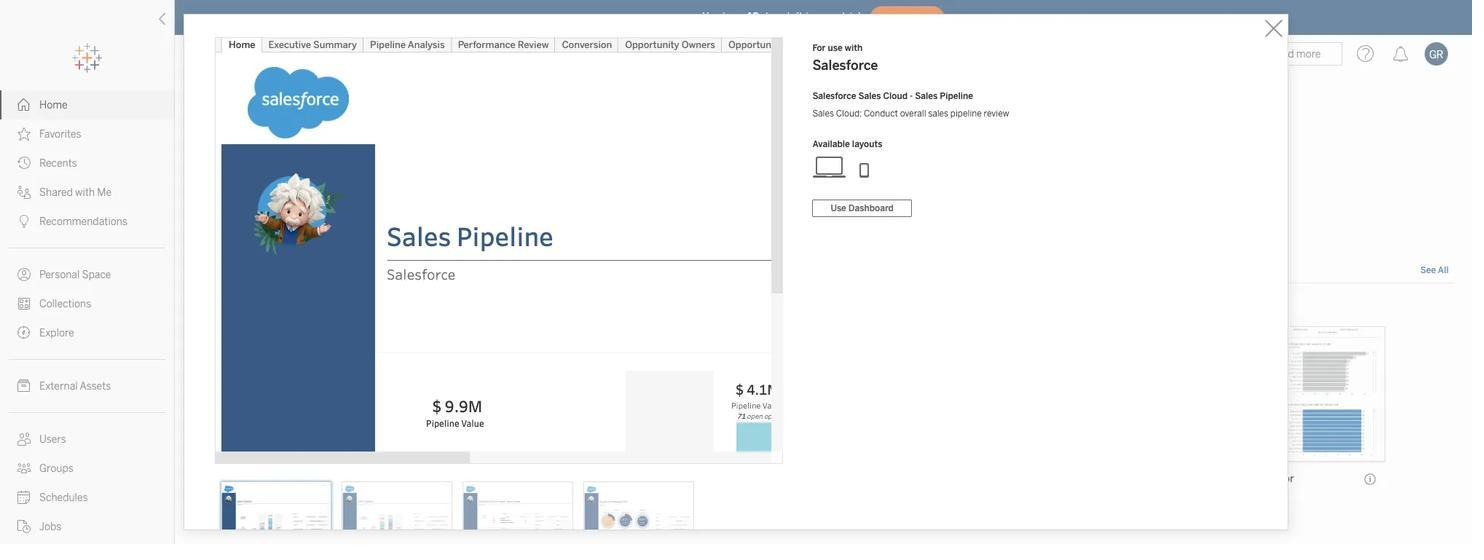 Task type: locate. For each thing, give the bounding box(es) containing it.
5 by text only_f5he34f image from the top
[[17, 491, 31, 504]]

for use with salesforce
[[813, 43, 879, 74]]

use right for
[[828, 43, 843, 53]]

by text only_f5he34f image left shared
[[17, 186, 31, 199]]

0 horizontal spatial to
[[413, 300, 423, 312]]

3 by text only_f5he34f image from the top
[[17, 215, 31, 228]]

by text only_f5he34f image inside the home link
[[17, 98, 31, 111]]

1 data from the left
[[448, 300, 469, 312]]

by text only_f5he34f image left recents
[[17, 157, 31, 170]]

by text only_f5he34f image left favorites
[[17, 128, 31, 141]]

shared
[[39, 187, 73, 199]]

6 by text only_f5he34f image from the top
[[17, 433, 31, 446]]

use right or
[[520, 300, 536, 312]]

by text only_f5he34f image inside users link
[[17, 433, 31, 446]]

by text only_f5he34f image inside schedules link
[[17, 491, 31, 504]]

1 by text only_f5he34f image from the top
[[17, 98, 31, 111]]

6 by text only_f5he34f image from the top
[[17, 520, 31, 533]]

home
[[39, 99, 68, 111]]

or
[[508, 300, 518, 312]]

sales right -
[[916, 91, 938, 101]]

you
[[703, 11, 720, 23]]

by text only_f5he34f image inside recommendations "link"
[[17, 215, 31, 228]]

started.
[[627, 300, 664, 312]]

3 by text only_f5he34f image from the top
[[17, 268, 31, 281]]

salesforce
[[813, 58, 879, 74], [813, 91, 857, 101], [203, 473, 253, 486]]

0 horizontal spatial use
[[520, 300, 536, 312]]

by text only_f5he34f image for jobs
[[17, 520, 31, 533]]

see all link
[[1421, 264, 1449, 279]]

by text only_f5he34f image inside the jobs link
[[17, 520, 31, 533]]

data
[[448, 300, 469, 312], [575, 300, 596, 312]]

dashboard
[[849, 203, 894, 214]]

2 vertical spatial salesforce
[[203, 473, 253, 486]]

salesforce inside salesforce sales cloud - sales pipeline sales cloud: conduct overall sales pipeline review
[[813, 91, 857, 101]]

users link
[[0, 425, 174, 454]]

with down trial.
[[845, 43, 863, 53]]

your
[[818, 11, 839, 23], [425, 300, 446, 312]]

favorites
[[39, 128, 81, 141]]

-
[[910, 91, 913, 101]]

by text only_f5he34f image left groups
[[17, 462, 31, 475]]

by text only_f5he34f image left jobs
[[17, 520, 31, 533]]

1 horizontal spatial to
[[598, 300, 608, 312]]

4 by text only_f5he34f image from the top
[[17, 380, 31, 393]]

your right sign at left bottom
[[425, 300, 446, 312]]

by text only_f5he34f image inside external assets link
[[17, 380, 31, 393]]

by text only_f5he34f image inside collections link
[[17, 297, 31, 310]]

2 by text only_f5he34f image from the top
[[17, 186, 31, 199]]

by text only_f5he34f image left schedules
[[17, 491, 31, 504]]

1 vertical spatial with
[[75, 187, 95, 199]]

by text only_f5he34f image
[[17, 98, 31, 111], [17, 157, 31, 170], [17, 215, 31, 228], [17, 380, 31, 393], [17, 491, 31, 504], [17, 520, 31, 533]]

days
[[762, 11, 785, 23]]

start from a pre-built workbook. simply sign in to your data source, or use sample data to get started.
[[195, 300, 664, 312]]

0 horizontal spatial your
[[425, 300, 446, 312]]

by text only_f5he34f image inside shared with me "link"
[[17, 186, 31, 199]]

sign
[[381, 300, 400, 312]]

1 vertical spatial salesforce
[[813, 91, 857, 101]]

recents
[[39, 157, 77, 170]]

in
[[806, 11, 815, 23], [403, 300, 411, 312]]

1 vertical spatial in
[[403, 300, 411, 312]]

1 by text only_f5he34f image from the top
[[17, 128, 31, 141]]

by text only_f5he34f image for users
[[17, 433, 31, 446]]

now
[[907, 13, 927, 22]]

0 horizontal spatial with
[[75, 187, 95, 199]]

pre-
[[254, 300, 273, 312]]

to right sign at left bottom
[[413, 300, 423, 312]]

1 horizontal spatial with
[[845, 43, 863, 53]]

5 by text only_f5he34f image from the top
[[17, 326, 31, 340]]

by text only_f5he34f image inside recents link
[[17, 157, 31, 170]]

sales
[[929, 109, 949, 119]]

1 horizontal spatial in
[[806, 11, 815, 23]]

by text only_f5he34f image
[[17, 128, 31, 141], [17, 186, 31, 199], [17, 268, 31, 281], [17, 297, 31, 310], [17, 326, 31, 340], [17, 433, 31, 446], [17, 462, 31, 475]]

your left trial.
[[818, 11, 839, 23]]

personal
[[39, 269, 80, 281]]

0 horizontal spatial in
[[403, 300, 411, 312]]

by text only_f5he34f image for personal space
[[17, 268, 31, 281]]

by text only_f5he34f image for schedules
[[17, 491, 31, 504]]

by text only_f5he34f image left "users"
[[17, 433, 31, 446]]

0 vertical spatial your
[[818, 11, 839, 23]]

4 by text only_f5he34f image from the top
[[17, 297, 31, 310]]

to
[[413, 300, 423, 312], [598, 300, 608, 312]]

linkedin sales navigator
[[1176, 473, 1295, 486]]

sample
[[539, 300, 573, 312]]

by text only_f5he34f image for favorites
[[17, 128, 31, 141]]

by text only_f5he34f image left personal
[[17, 268, 31, 281]]

use
[[828, 43, 843, 53], [520, 300, 536, 312]]

by text only_f5he34f image left recommendations
[[17, 215, 31, 228]]

by text only_f5he34f image left explore
[[17, 326, 31, 340]]

to left "get"
[[598, 300, 608, 312]]

data left source,
[[448, 300, 469, 312]]

groups link
[[0, 454, 174, 483]]

by text only_f5he34f image left home
[[17, 98, 31, 111]]

0 horizontal spatial data
[[448, 300, 469, 312]]

overall
[[900, 109, 927, 119]]

with
[[845, 43, 863, 53], [75, 187, 95, 199]]

by text only_f5he34f image inside the favorites link
[[17, 128, 31, 141]]

main navigation. press the up and down arrow keys to access links. element
[[0, 90, 174, 544]]

by text only_f5he34f image for explore
[[17, 326, 31, 340]]

salesforce sales cloud - sales pipeline image
[[220, 482, 331, 544]]

1 horizontal spatial use
[[828, 43, 843, 53]]

start
[[195, 300, 219, 312]]

by text only_f5he34f image inside explore link
[[17, 326, 31, 340]]

layouts
[[853, 139, 883, 149]]

in right left
[[806, 11, 815, 23]]

groups
[[39, 463, 73, 475]]

jobs link
[[0, 512, 174, 541]]

2 by text only_f5he34f image from the top
[[17, 157, 31, 170]]

1 horizontal spatial data
[[575, 300, 596, 312]]

sales
[[859, 91, 881, 101], [916, 91, 938, 101], [813, 109, 834, 119], [1220, 473, 1246, 486]]

7 by text only_f5he34f image from the top
[[17, 462, 31, 475]]

in right sign at left bottom
[[403, 300, 411, 312]]

0 vertical spatial with
[[845, 43, 863, 53]]

by text only_f5he34f image inside personal space link
[[17, 268, 31, 281]]

pipeline
[[951, 109, 982, 119]]

by text only_f5he34f image left collections at the left of page
[[17, 297, 31, 310]]

by text only_f5he34f image left external
[[17, 380, 31, 393]]

1 vertical spatial your
[[425, 300, 446, 312]]

salesforce for salesforce
[[203, 473, 253, 486]]

with left me
[[75, 187, 95, 199]]

1 horizontal spatial your
[[818, 11, 839, 23]]

by text only_f5he34f image for recommendations
[[17, 215, 31, 228]]

have
[[723, 11, 745, 23]]

0 vertical spatial use
[[828, 43, 843, 53]]

0 vertical spatial in
[[806, 11, 815, 23]]

by text only_f5he34f image inside groups link
[[17, 462, 31, 475]]

data right sample
[[575, 300, 596, 312]]

use
[[831, 203, 847, 214]]

schedules
[[39, 492, 88, 504]]



Task type: vqa. For each thing, say whether or not it's contained in the screenshot.
by text only_f5he34f icon within the Explore link
yes



Task type: describe. For each thing, give the bounding box(es) containing it.
a
[[246, 300, 251, 312]]

sales right linkedin
[[1220, 473, 1246, 486]]

navigation panel element
[[0, 44, 174, 544]]

by text only_f5he34f image for external assets
[[17, 380, 31, 393]]

personal space
[[39, 269, 111, 281]]

ago
[[229, 195, 244, 205]]

you have 13 days left in your trial.
[[703, 11, 864, 23]]

shared with me link
[[0, 178, 174, 207]]

eloqua
[[723, 473, 756, 486]]

salesforce consumer goods cloud - key account management image
[[583, 482, 694, 544]]

get
[[610, 300, 625, 312]]

home link
[[0, 90, 174, 120]]

external assets
[[39, 380, 111, 393]]

marketo
[[446, 473, 486, 486]]

collections
[[39, 298, 91, 310]]

linkedin
[[1176, 473, 1217, 486]]

built
[[273, 300, 293, 312]]

flight
[[203, 174, 230, 187]]

hour
[[208, 195, 227, 205]]

use inside for use with salesforce
[[828, 43, 843, 53]]

collections link
[[0, 289, 174, 318]]

me
[[97, 187, 112, 199]]

users
[[39, 434, 66, 446]]

for
[[813, 43, 826, 53]]

accelerators
[[195, 261, 271, 277]]

use dashboard
[[831, 203, 894, 214]]

by text only_f5he34f image for shared with me
[[17, 186, 31, 199]]

external assets link
[[0, 372, 174, 401]]

conduct
[[864, 109, 899, 119]]

0 vertical spatial salesforce
[[813, 58, 879, 74]]

buy
[[888, 13, 905, 22]]

with inside for use with salesforce
[[845, 43, 863, 53]]

use dashboard button
[[813, 200, 912, 217]]

available
[[813, 139, 850, 149]]

left
[[788, 11, 803, 23]]

salesforce sales cloud - sales pipeline sales cloud: conduct overall sales pipeline review
[[813, 91, 1010, 119]]

available layouts
[[813, 139, 883, 149]]

laptop image
[[813, 155, 848, 179]]

recommendations link
[[0, 207, 174, 236]]

review
[[984, 109, 1010, 119]]

simply
[[346, 300, 379, 312]]

shared with me
[[39, 187, 112, 199]]

external
[[39, 380, 78, 393]]

1
[[203, 195, 206, 205]]

phone image
[[848, 155, 883, 179]]

1 to from the left
[[413, 300, 423, 312]]

delays
[[232, 174, 264, 187]]

jobs
[[39, 521, 61, 533]]

see all
[[1421, 266, 1449, 276]]

oracle eloqua
[[689, 473, 756, 486]]

by text only_f5he34f image for home
[[17, 98, 31, 111]]

workbook.
[[296, 300, 344, 312]]

flight delays
[[203, 174, 264, 187]]

salesforce service cloud - service desk image
[[462, 482, 573, 544]]

explore
[[39, 327, 74, 340]]

favorites link
[[0, 120, 174, 149]]

navigator
[[1248, 473, 1295, 486]]

recents link
[[0, 149, 174, 178]]

explore link
[[0, 318, 174, 348]]

see
[[1421, 266, 1437, 276]]

cloud
[[884, 91, 908, 101]]

source,
[[472, 300, 505, 312]]

2 data from the left
[[575, 300, 596, 312]]

by text only_f5he34f image for collections
[[17, 297, 31, 310]]

2 to from the left
[[598, 300, 608, 312]]

from
[[221, 300, 244, 312]]

oracle
[[689, 473, 721, 486]]

trial.
[[842, 11, 864, 23]]

1 hour ago
[[203, 195, 244, 205]]

with inside "link"
[[75, 187, 95, 199]]

by text only_f5he34f image for recents
[[17, 157, 31, 170]]

sales up conduct
[[859, 91, 881, 101]]

assets
[[80, 380, 111, 393]]

salesforce for salesforce sales cloud - sales pipeline sales cloud: conduct overall sales pipeline review
[[813, 91, 857, 101]]

schedules link
[[0, 483, 174, 512]]

salesforce sales cloud - weighted sales pipeline image
[[341, 482, 452, 544]]

pipeline
[[940, 91, 974, 101]]

cloud:
[[836, 109, 862, 119]]

buy now button
[[870, 6, 945, 29]]

sales left cloud:
[[813, 109, 834, 119]]

by text only_f5he34f image for groups
[[17, 462, 31, 475]]

all
[[1439, 266, 1449, 276]]

buy now
[[888, 13, 927, 22]]

space
[[82, 269, 111, 281]]

13
[[748, 11, 759, 23]]

personal space link
[[0, 260, 174, 289]]

1 vertical spatial use
[[520, 300, 536, 312]]

recommendations
[[39, 216, 128, 228]]



